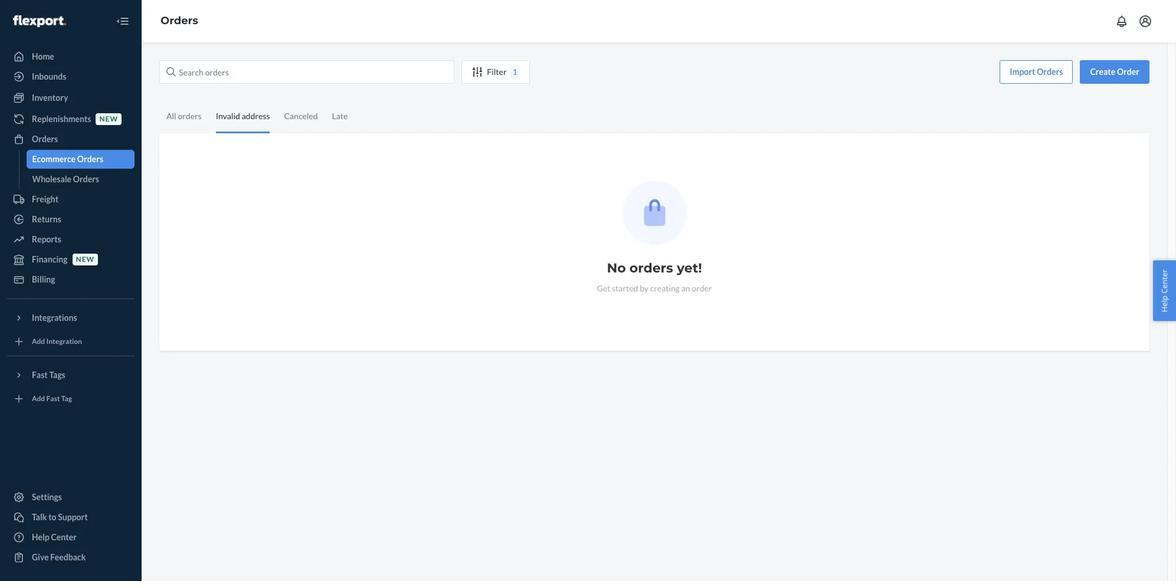 Task type: describe. For each thing, give the bounding box(es) containing it.
replenishments
[[32, 114, 91, 124]]

add integration
[[32, 337, 82, 346]]

all
[[167, 111, 176, 121]]

help center button
[[1154, 261, 1177, 321]]

wholesale orders link
[[26, 170, 135, 189]]

tags
[[49, 370, 65, 380]]

add for add fast tag
[[32, 395, 45, 404]]

create order link
[[1081, 60, 1150, 84]]

add for add integration
[[32, 337, 45, 346]]

billing
[[32, 275, 55, 285]]

home link
[[7, 47, 135, 66]]

give
[[32, 553, 49, 563]]

settings
[[32, 492, 62, 503]]

new for financing
[[76, 255, 95, 264]]

freight
[[32, 194, 58, 204]]

center inside help center button
[[1160, 269, 1171, 294]]

add fast tag
[[32, 395, 72, 404]]

wholesale
[[32, 174, 71, 184]]

0 horizontal spatial help
[[32, 533, 49, 543]]

orders for no
[[630, 260, 674, 276]]

fast inside dropdown button
[[32, 370, 48, 380]]

create
[[1091, 67, 1116, 77]]

integrations
[[32, 313, 77, 323]]

import
[[1011, 67, 1036, 77]]

1 vertical spatial help center
[[32, 533, 77, 543]]

center inside help center link
[[51, 533, 77, 543]]

orders for all
[[178, 111, 202, 121]]

give feedback button
[[7, 549, 135, 567]]

0 horizontal spatial orders link
[[7, 130, 135, 149]]

freight link
[[7, 190, 135, 209]]

open account menu image
[[1139, 14, 1153, 28]]

integrations button
[[7, 309, 135, 328]]

integration
[[46, 337, 82, 346]]

invalid address
[[216, 111, 270, 121]]

reports link
[[7, 230, 135, 249]]

started
[[612, 283, 639, 293]]

open notifications image
[[1115, 14, 1130, 28]]

talk
[[32, 513, 47, 523]]

billing link
[[7, 270, 135, 289]]

returns link
[[7, 210, 135, 229]]

address
[[242, 111, 270, 121]]

support
[[58, 513, 88, 523]]

inbounds
[[32, 71, 66, 81]]

fast tags
[[32, 370, 65, 380]]

by
[[640, 283, 649, 293]]

1 vertical spatial fast
[[46, 395, 60, 404]]

fast tags button
[[7, 366, 135, 385]]

help center link
[[7, 529, 135, 547]]

help center inside button
[[1160, 269, 1171, 312]]

inbounds link
[[7, 67, 135, 86]]



Task type: vqa. For each thing, say whether or not it's contained in the screenshot.
the Orders within Ecommerce Orders Link
no



Task type: locate. For each thing, give the bounding box(es) containing it.
1 vertical spatial orders
[[630, 260, 674, 276]]

orders for import orders
[[1038, 67, 1064, 77]]

get started by creating an order
[[597, 283, 712, 293]]

0 horizontal spatial center
[[51, 533, 77, 543]]

order
[[692, 283, 712, 293]]

0 vertical spatial add
[[32, 337, 45, 346]]

1 vertical spatial new
[[76, 255, 95, 264]]

0 vertical spatial fast
[[32, 370, 48, 380]]

settings link
[[7, 488, 135, 507]]

1
[[513, 67, 518, 77]]

center
[[1160, 269, 1171, 294], [51, 533, 77, 543]]

add fast tag link
[[7, 390, 135, 409]]

0 horizontal spatial help center
[[32, 533, 77, 543]]

orders link up the search image
[[161, 14, 198, 27]]

1 vertical spatial add
[[32, 395, 45, 404]]

new for replenishments
[[99, 115, 118, 124]]

orders up the ecommerce
[[32, 134, 58, 144]]

orders for ecommerce orders
[[77, 154, 103, 164]]

flexport logo image
[[13, 15, 66, 27]]

to
[[49, 513, 56, 523]]

orders
[[161, 14, 198, 27], [1038, 67, 1064, 77], [32, 134, 58, 144], [77, 154, 103, 164], [73, 174, 99, 184]]

1 add from the top
[[32, 337, 45, 346]]

0 vertical spatial center
[[1160, 269, 1171, 294]]

ecommerce orders
[[32, 154, 103, 164]]

1 horizontal spatial new
[[99, 115, 118, 124]]

add
[[32, 337, 45, 346], [32, 395, 45, 404]]

inventory link
[[7, 89, 135, 107]]

no orders yet!
[[607, 260, 702, 276]]

canceled
[[284, 111, 318, 121]]

invalid
[[216, 111, 240, 121]]

home
[[32, 51, 54, 61]]

order
[[1118, 67, 1140, 77]]

filter 1
[[487, 67, 518, 77]]

orders right import
[[1038, 67, 1064, 77]]

ecommerce orders link
[[26, 150, 135, 169]]

talk to support
[[32, 513, 88, 523]]

1 vertical spatial orders link
[[7, 130, 135, 149]]

feedback
[[50, 553, 86, 563]]

an
[[682, 283, 691, 293]]

fast left 'tags'
[[32, 370, 48, 380]]

add integration link
[[7, 332, 135, 351]]

import orders button
[[1000, 60, 1074, 84]]

0 vertical spatial orders link
[[161, 14, 198, 27]]

add left the integration
[[32, 337, 45, 346]]

orders link
[[161, 14, 198, 27], [7, 130, 135, 149]]

yet!
[[677, 260, 702, 276]]

import orders
[[1011, 67, 1064, 77]]

orders up the search image
[[161, 14, 198, 27]]

1 horizontal spatial help
[[1160, 296, 1171, 312]]

new
[[99, 115, 118, 124], [76, 255, 95, 264]]

orders right all
[[178, 111, 202, 121]]

Search orders text field
[[159, 60, 455, 84]]

1 horizontal spatial orders
[[630, 260, 674, 276]]

get
[[597, 283, 611, 293]]

orders down ecommerce orders link
[[73, 174, 99, 184]]

give feedback
[[32, 553, 86, 563]]

0 vertical spatial new
[[99, 115, 118, 124]]

1 vertical spatial help
[[32, 533, 49, 543]]

help center
[[1160, 269, 1171, 312], [32, 533, 77, 543]]

help
[[1160, 296, 1171, 312], [32, 533, 49, 543]]

orders for wholesale orders
[[73, 174, 99, 184]]

fast
[[32, 370, 48, 380], [46, 395, 60, 404]]

1 horizontal spatial center
[[1160, 269, 1171, 294]]

close navigation image
[[116, 14, 130, 28]]

wholesale orders
[[32, 174, 99, 184]]

fast left tag
[[46, 395, 60, 404]]

late
[[332, 111, 348, 121]]

help inside button
[[1160, 296, 1171, 312]]

talk to support button
[[7, 508, 135, 527]]

1 horizontal spatial help center
[[1160, 269, 1171, 312]]

filter
[[487, 67, 507, 77]]

empty list image
[[623, 181, 687, 245]]

new down "inventory" link
[[99, 115, 118, 124]]

orders up get started by creating an order
[[630, 260, 674, 276]]

reports
[[32, 234, 61, 244]]

financing
[[32, 255, 68, 265]]

add down fast tags at bottom left
[[32, 395, 45, 404]]

ecommerce
[[32, 154, 76, 164]]

orders inside button
[[1038, 67, 1064, 77]]

tag
[[61, 395, 72, 404]]

0 horizontal spatial orders
[[178, 111, 202, 121]]

all orders
[[167, 111, 202, 121]]

1 horizontal spatial orders link
[[161, 14, 198, 27]]

orders link up ecommerce orders
[[7, 130, 135, 149]]

1 vertical spatial center
[[51, 533, 77, 543]]

orders
[[178, 111, 202, 121], [630, 260, 674, 276]]

2 add from the top
[[32, 395, 45, 404]]

creating
[[651, 283, 680, 293]]

0 vertical spatial help
[[1160, 296, 1171, 312]]

inventory
[[32, 93, 68, 103]]

0 vertical spatial help center
[[1160, 269, 1171, 312]]

0 vertical spatial orders
[[178, 111, 202, 121]]

create order
[[1091, 67, 1140, 77]]

0 horizontal spatial new
[[76, 255, 95, 264]]

new down reports link
[[76, 255, 95, 264]]

orders up wholesale orders link
[[77, 154, 103, 164]]

no
[[607, 260, 626, 276]]

search image
[[167, 67, 176, 77]]

returns
[[32, 214, 61, 224]]



